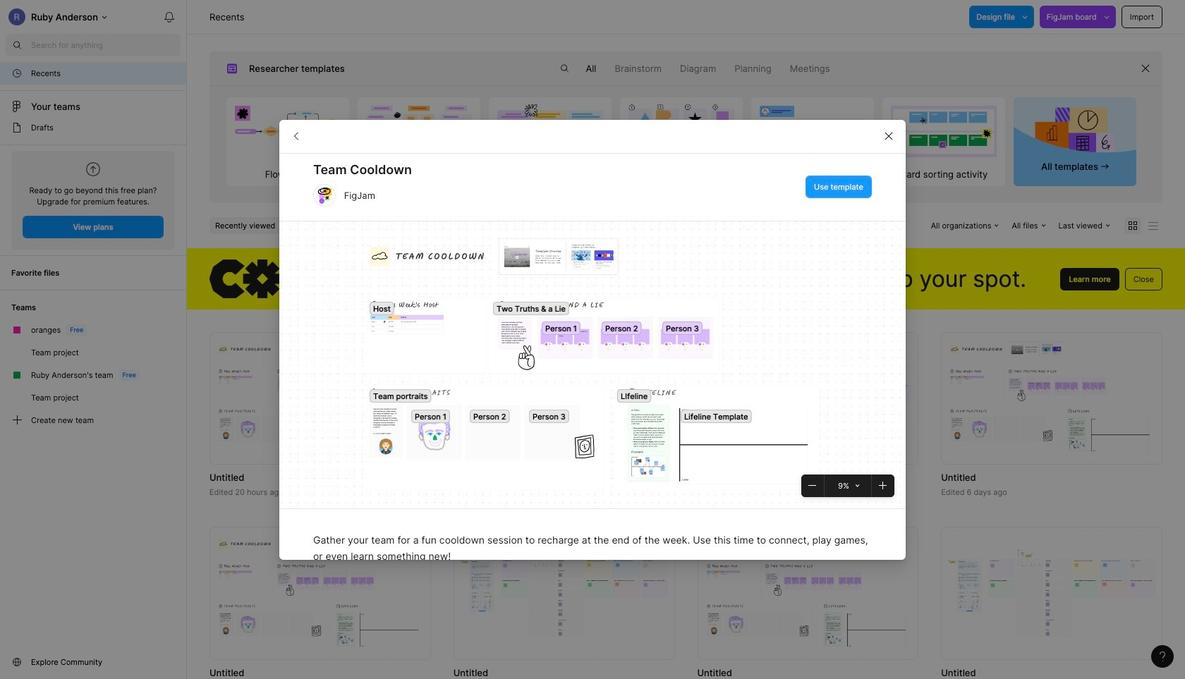 Task type: describe. For each thing, give the bounding box(es) containing it.
bell 32 image
[[158, 6, 181, 28]]

Search for anything text field
[[31, 40, 181, 51]]

brainstorm crazy 8s image
[[621, 97, 743, 166]]

page 16 image
[[11, 122, 23, 133]]

quarterly brainstorm image
[[358, 97, 480, 166]]

1 vertical spatial search 32 image
[[554, 57, 576, 80]]

recent 16 image
[[11, 68, 23, 79]]

flow chart image
[[227, 97, 349, 166]]



Task type: vqa. For each thing, say whether or not it's contained in the screenshot.
Weekly team cooldown 'image'
no



Task type: locate. For each thing, give the bounding box(es) containing it.
search 32 image
[[6, 34, 28, 56], [554, 57, 576, 80]]

0 horizontal spatial search 32 image
[[6, 34, 28, 56]]

select zoom level image
[[856, 484, 860, 488]]

file thumbnail image
[[217, 341, 424, 456], [949, 341, 1156, 456], [461, 355, 668, 443], [705, 355, 912, 443], [217, 536, 424, 651], [705, 536, 912, 651], [461, 550, 668, 638], [949, 550, 1156, 638]]

project retrospective image
[[489, 97, 612, 166]]

0 vertical spatial search 32 image
[[6, 34, 28, 56]]

user interview image
[[752, 97, 874, 166]]

dialog
[[279, 119, 906, 680]]

card sorting activity image
[[883, 97, 1005, 166]]

community 16 image
[[11, 657, 23, 668]]

search 32 image up recent 16 icon
[[6, 34, 28, 56]]

see all all templates image
[[1035, 106, 1115, 159]]

1 horizontal spatial search 32 image
[[554, 57, 576, 80]]

search 32 image up project retrospective 'image'
[[554, 57, 576, 80]]



